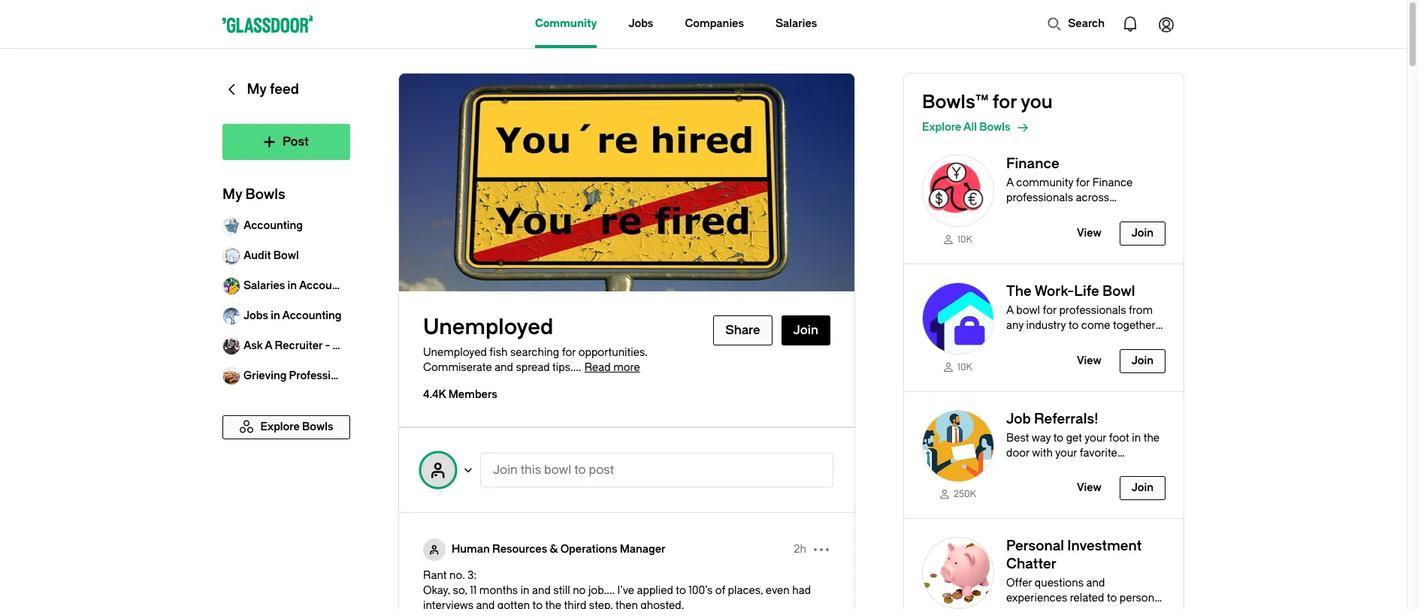 Task type: vqa. For each thing, say whether or not it's contained in the screenshot.
the est.) inside the o fallon, mo $30.00 - $47.28 per hour (employer est.)
no



Task type: locate. For each thing, give the bounding box(es) containing it.
0 vertical spatial of
[[1067, 349, 1077, 362]]

0 horizontal spatial the
[[545, 600, 561, 610]]

0 vertical spatial finance
[[1006, 156, 1060, 172]]

11
[[470, 585, 477, 598]]

chatter
[[1006, 556, 1057, 573]]

bowl inside the "the work-life bowl a bowl for professionals from any industry to come together and discuss the day-to-day happenings of work-life."
[[1016, 304, 1040, 317]]

rant no. 3: okay, so, 11 months in and still no job.... i've applied to 100's of places, even had interviews and gotten to the third step, then ghoste
[[423, 570, 811, 610]]

manager
[[620, 543, 666, 556]]

jobs
[[629, 17, 653, 30], [244, 310, 268, 322]]

image for bowl image left offer
[[922, 538, 994, 610]]

the
[[1006, 283, 1032, 300]]

bowls right the all
[[980, 121, 1011, 134]]

0 vertical spatial my
[[247, 81, 267, 98]]

community link
[[535, 0, 597, 48]]

0 horizontal spatial in
[[271, 310, 280, 322]]

professionals inside finance a community for finance professionals across companies
[[1006, 192, 1073, 204]]

the
[[1068, 334, 1084, 347], [545, 600, 561, 610]]

bowls™ for you
[[922, 92, 1053, 113]]

1 vertical spatial in
[[271, 310, 280, 322]]

0 vertical spatial 10k link
[[922, 233, 994, 246]]

community
[[535, 17, 597, 30]]

salaries in accounting link
[[222, 271, 358, 301]]

my inside "my feed" link
[[247, 81, 267, 98]]

1 10k from the top
[[958, 234, 973, 245]]

image for bowl image down the explore all bowls
[[922, 155, 994, 227]]

then
[[616, 600, 638, 610]]

0 horizontal spatial jobs
[[244, 310, 268, 322]]

questions
[[1035, 577, 1084, 590]]

1 vertical spatial my
[[222, 186, 242, 203]]

accounting up jobs in accounting
[[299, 280, 358, 292]]

to up investments
[[1107, 593, 1117, 605]]

1 vertical spatial bowl
[[544, 463, 571, 477]]

and down experiences
[[1046, 608, 1065, 610]]

professionals down community
[[1006, 192, 1073, 204]]

life.
[[1109, 349, 1127, 362]]

human
[[452, 543, 490, 556]]

a
[[1006, 177, 1014, 189], [1006, 304, 1014, 317], [265, 340, 272, 353]]

to left post
[[574, 463, 586, 477]]

search
[[1068, 17, 1105, 30]]

salaries inside "link"
[[244, 280, 285, 292]]

a inside finance a community for finance professionals across companies
[[1006, 177, 1014, 189]]

0 vertical spatial a
[[1006, 177, 1014, 189]]

unemployed for unemployed
[[423, 315, 553, 340]]

my up 'accounting' link on the top
[[222, 186, 242, 203]]

professionals up come on the bottom of the page
[[1059, 304, 1126, 317]]

jobs left the companies
[[629, 17, 653, 30]]

10k
[[958, 234, 973, 245], [958, 362, 973, 372]]

toogle identity image up "rant"
[[423, 539, 446, 561]]

in up gotten
[[521, 585, 530, 598]]

bowls™
[[922, 92, 989, 113]]

1 horizontal spatial bowl
[[1103, 283, 1135, 300]]

in up jobs in accounting
[[288, 280, 297, 292]]

and down 11
[[476, 600, 495, 610]]

toogle identity image left join
[[420, 452, 456, 489]]

companies
[[685, 17, 744, 30]]

professionals
[[1006, 192, 1073, 204], [1059, 304, 1126, 317]]

0 vertical spatial 10k
[[958, 234, 973, 245]]

0 horizontal spatial bowl
[[544, 463, 571, 477]]

1 vertical spatial 10k
[[958, 362, 973, 372]]

the inside rant no. 3: okay, so, 11 months in and still no job.... i've applied to 100's of places, even had interviews and gotten to the third step, then ghoste
[[545, 600, 561, 610]]

discuss
[[1028, 334, 1066, 347]]

2 10k from the top
[[958, 362, 973, 372]]

together
[[1113, 319, 1156, 332]]

0 vertical spatial jobs
[[629, 17, 653, 30]]

salaries link
[[776, 0, 817, 48]]

fish
[[490, 347, 508, 359]]

of left work-
[[1067, 349, 1077, 362]]

searching
[[510, 347, 559, 359]]

0 vertical spatial salaries
[[776, 17, 817, 30]]

bowl right this
[[544, 463, 571, 477]]

&
[[550, 543, 558, 556]]

0 horizontal spatial salaries
[[244, 280, 285, 292]]

my left 'feed'
[[247, 81, 267, 98]]

0 vertical spatial bowl
[[1016, 304, 1040, 317]]

1 image for bowl image from the top
[[922, 155, 994, 227]]

a left community
[[1006, 177, 1014, 189]]

1 vertical spatial 10k link
[[922, 361, 994, 373]]

a right ask
[[265, 340, 272, 353]]

bowl up any
[[1016, 304, 1040, 317]]

1 horizontal spatial in
[[288, 280, 297, 292]]

for
[[993, 92, 1017, 113], [1076, 177, 1090, 189], [1043, 304, 1057, 317], [562, 347, 576, 359]]

toogle identity image
[[420, 452, 456, 489], [423, 539, 446, 561]]

audit bowl
[[244, 250, 299, 262]]

1 horizontal spatial bowl
[[1016, 304, 1040, 317]]

bowls up 'accounting' link on the top
[[245, 186, 285, 203]]

unemployed up fish
[[423, 315, 553, 340]]

accounting link
[[222, 211, 350, 241]]

bowl
[[1016, 304, 1040, 317], [544, 463, 571, 477]]

accounting right -
[[332, 340, 392, 353]]

and down fish
[[495, 362, 513, 374]]

salaries for salaries in accounting
[[244, 280, 285, 292]]

jobs in accounting link
[[222, 301, 350, 331]]

read
[[585, 362, 611, 374]]

all
[[964, 121, 977, 134]]

3 image for bowl image from the top
[[922, 410, 994, 482]]

the down still
[[545, 600, 561, 610]]

happenings
[[1006, 349, 1065, 362]]

job
[[1006, 411, 1031, 427]]

to inside join this bowl to post button
[[574, 463, 586, 477]]

0 vertical spatial in
[[288, 280, 297, 292]]

1 horizontal spatial of
[[1067, 349, 1077, 362]]

personal
[[1120, 593, 1163, 605]]

explore
[[922, 121, 962, 134]]

for up tips.... in the bottom left of the page
[[562, 347, 576, 359]]

1 vertical spatial of
[[715, 585, 725, 598]]

referrals!
[[1034, 411, 1099, 427]]

accounting inside "link"
[[299, 280, 358, 292]]

to left 100's
[[676, 585, 686, 598]]

ask a recruiter - accounting link
[[222, 331, 392, 362]]

1 vertical spatial salaries
[[244, 280, 285, 292]]

1 horizontal spatial jobs
[[629, 17, 653, 30]]

unemployed up the commiserate
[[423, 347, 487, 359]]

0 vertical spatial unemployed
[[423, 315, 553, 340]]

jobs up ask
[[244, 310, 268, 322]]

1 vertical spatial bowl
[[1103, 283, 1135, 300]]

in for jobs
[[271, 310, 280, 322]]

bowl up from
[[1103, 283, 1135, 300]]

and down any
[[1006, 334, 1025, 347]]

2 vertical spatial in
[[521, 585, 530, 598]]

10k link
[[922, 233, 994, 246], [922, 361, 994, 373]]

2 vertical spatial a
[[265, 340, 272, 353]]

1 horizontal spatial salaries
[[776, 17, 817, 30]]

months
[[479, 585, 518, 598]]

members
[[449, 389, 497, 401]]

day-
[[1087, 334, 1110, 347]]

no
[[573, 585, 586, 598]]

4 image for bowl image from the top
[[922, 538, 994, 610]]

industry
[[1026, 319, 1066, 332]]

of right 100's
[[715, 585, 725, 598]]

image for bowl image
[[922, 155, 994, 227], [922, 282, 994, 355], [922, 410, 994, 482], [922, 538, 994, 610]]

jobs link
[[629, 0, 653, 48]]

1 vertical spatial professionals
[[1059, 304, 1126, 317]]

in inside rant no. 3: okay, so, 11 months in and still no job.... i've applied to 100's of places, even had interviews and gotten to the third step, then ghoste
[[521, 585, 530, 598]]

2h link
[[794, 543, 807, 558]]

1 vertical spatial the
[[545, 600, 561, 610]]

in inside "link"
[[288, 280, 297, 292]]

and
[[1006, 334, 1025, 347], [495, 362, 513, 374], [1086, 577, 1105, 590], [532, 585, 551, 598], [476, 600, 495, 610], [1046, 608, 1065, 610]]

for inside unemployed fish searching for opportunities. commiserate and spread tips....
[[562, 347, 576, 359]]

0 horizontal spatial bowl
[[273, 250, 299, 262]]

bowl
[[273, 250, 299, 262], [1103, 283, 1135, 300]]

1 10k link from the top
[[922, 233, 994, 246]]

ask a recruiter - accounting
[[244, 340, 392, 353]]

a for ask
[[265, 340, 272, 353]]

gotten
[[497, 600, 530, 610]]

for inside the "the work-life bowl a bowl for professionals from any industry to come together and discuss the day-to-day happenings of work-life."
[[1043, 304, 1057, 317]]

for up across
[[1076, 177, 1090, 189]]

unemployed
[[423, 315, 553, 340], [423, 347, 487, 359]]

personal investment chatter offer questions and experiences related to personal finance and investments
[[1006, 538, 1163, 610]]

to
[[1069, 319, 1079, 332], [574, 463, 586, 477], [676, 585, 686, 598], [1107, 593, 1117, 605], [533, 600, 543, 610]]

1 unemployed from the top
[[423, 315, 553, 340]]

step,
[[589, 600, 613, 610]]

accounting up audit bowl
[[244, 219, 303, 232]]

my bowls
[[222, 186, 285, 203]]

2 image for bowl image from the top
[[922, 282, 994, 355]]

join this bowl to post
[[493, 463, 614, 477]]

jobs for jobs
[[629, 17, 653, 30]]

finance up community
[[1006, 156, 1060, 172]]

join this bowl to post button
[[480, 453, 834, 488]]

for up 'industry'
[[1043, 304, 1057, 317]]

4.4k
[[423, 389, 446, 401]]

from
[[1129, 304, 1153, 317]]

interviews
[[423, 600, 474, 610]]

0 horizontal spatial of
[[715, 585, 725, 598]]

0 vertical spatial the
[[1068, 334, 1084, 347]]

0 vertical spatial professionals
[[1006, 192, 1073, 204]]

1 vertical spatial finance
[[1093, 177, 1133, 189]]

unemployed inside unemployed fish searching for opportunities. commiserate and spread tips....
[[423, 347, 487, 359]]

finance up across
[[1093, 177, 1133, 189]]

places,
[[728, 585, 763, 598]]

1 vertical spatial unemployed
[[423, 347, 487, 359]]

0 horizontal spatial bowls
[[245, 186, 285, 203]]

still
[[553, 585, 570, 598]]

image for bowl image left any
[[922, 282, 994, 355]]

investments
[[1068, 608, 1129, 610]]

bowl right audit
[[273, 250, 299, 262]]

1 horizontal spatial my
[[247, 81, 267, 98]]

image for bowl image up 250k link
[[922, 410, 994, 482]]

2 horizontal spatial in
[[521, 585, 530, 598]]

1 horizontal spatial the
[[1068, 334, 1084, 347]]

grieving professionals link
[[222, 362, 359, 392]]

bowls
[[980, 121, 1011, 134], [245, 186, 285, 203]]

2 10k link from the top
[[922, 361, 994, 373]]

1 vertical spatial a
[[1006, 304, 1014, 317]]

salaries for salaries
[[776, 17, 817, 30]]

0 vertical spatial bowls
[[980, 121, 1011, 134]]

i've
[[617, 585, 634, 598]]

1 vertical spatial jobs
[[244, 310, 268, 322]]

0 horizontal spatial my
[[222, 186, 242, 203]]

in down salaries in accounting "link"
[[271, 310, 280, 322]]

a up any
[[1006, 304, 1014, 317]]

to left come on the bottom of the page
[[1069, 319, 1079, 332]]

the left day-
[[1068, 334, 1084, 347]]

to inside the "the work-life bowl a bowl for professionals from any industry to come together and discuss the day-to-day happenings of work-life."
[[1069, 319, 1079, 332]]

work-
[[1035, 283, 1074, 300]]

my feed
[[247, 81, 299, 98]]

okay,
[[423, 585, 450, 598]]

2 unemployed from the top
[[423, 347, 487, 359]]

of
[[1067, 349, 1077, 362], [715, 585, 725, 598]]



Task type: describe. For each thing, give the bounding box(es) containing it.
job referrals!
[[1006, 411, 1099, 427]]

human resources & operations manager
[[452, 543, 666, 556]]

for left 'you'
[[993, 92, 1017, 113]]

and inside unemployed fish searching for opportunities. commiserate and spread tips....
[[495, 362, 513, 374]]

and left still
[[532, 585, 551, 598]]

to inside personal investment chatter offer questions and experiences related to personal finance and investments
[[1107, 593, 1117, 605]]

10k link for the
[[922, 361, 994, 373]]

day
[[1125, 334, 1142, 347]]

3:
[[468, 570, 477, 583]]

0 vertical spatial bowl
[[273, 250, 299, 262]]

finance
[[1006, 608, 1044, 610]]

in for salaries
[[288, 280, 297, 292]]

0 vertical spatial toogle identity image
[[420, 452, 456, 489]]

professionals inside the "the work-life bowl a bowl for professionals from any industry to come together and discuss the day-to-day happenings of work-life."
[[1059, 304, 1126, 317]]

you
[[1021, 92, 1053, 113]]

join
[[493, 463, 518, 477]]

100's
[[689, 585, 713, 598]]

grieving professionals
[[244, 370, 359, 383]]

commiserate
[[423, 362, 492, 374]]

image for bowl image for the work-life bowl
[[922, 282, 994, 355]]

had
[[792, 585, 811, 598]]

resources
[[492, 543, 547, 556]]

0 horizontal spatial finance
[[1006, 156, 1060, 172]]

life
[[1074, 283, 1100, 300]]

experiences
[[1006, 593, 1068, 605]]

work-
[[1080, 349, 1109, 362]]

bowl inside the "the work-life bowl a bowl for professionals from any industry to come together and discuss the day-to-day happenings of work-life."
[[1103, 283, 1135, 300]]

unemployed for unemployed fish searching for opportunities. commiserate and spread tips....
[[423, 347, 487, 359]]

10k link for finance
[[922, 233, 994, 246]]

any
[[1006, 319, 1024, 332]]

image for bowl image for job referrals!
[[922, 410, 994, 482]]

1 horizontal spatial finance
[[1093, 177, 1133, 189]]

a for finance
[[1006, 177, 1014, 189]]

audit bowl link
[[222, 241, 350, 271]]

personal
[[1006, 538, 1064, 555]]

10k for finance
[[958, 234, 973, 245]]

jobs for jobs in accounting
[[244, 310, 268, 322]]

more
[[613, 362, 640, 374]]

ask
[[244, 340, 263, 353]]

1 vertical spatial bowls
[[245, 186, 285, 203]]

explore all bowls link
[[922, 119, 1184, 137]]

1 horizontal spatial bowls
[[980, 121, 1011, 134]]

so,
[[453, 585, 467, 598]]

10k for the
[[958, 362, 973, 372]]

the inside the "the work-life bowl a bowl for professionals from any industry to come together and discuss the day-to-day happenings of work-life."
[[1068, 334, 1084, 347]]

and up related
[[1086, 577, 1105, 590]]

opportunities.
[[578, 347, 648, 359]]

rant
[[423, 570, 447, 583]]

250k link
[[922, 488, 994, 501]]

and inside the "the work-life bowl a bowl for professionals from any industry to come together and discuss the day-to-day happenings of work-life."
[[1006, 334, 1025, 347]]

search button
[[1040, 9, 1112, 39]]

operations
[[560, 543, 617, 556]]

come
[[1082, 319, 1111, 332]]

unemployed fish searching for opportunities. commiserate and spread tips....
[[423, 347, 648, 374]]

my for my bowls
[[222, 186, 242, 203]]

applied
[[637, 585, 673, 598]]

my feed link
[[222, 73, 350, 124]]

tips....
[[553, 362, 582, 374]]

grieving
[[244, 370, 287, 383]]

image for bowl image for finance
[[922, 155, 994, 227]]

to right gotten
[[533, 600, 543, 610]]

even
[[766, 585, 790, 598]]

1 vertical spatial toogle identity image
[[423, 539, 446, 561]]

of inside rant no. 3: okay, so, 11 months in and still no job.... i've applied to 100's of places, even had interviews and gotten to the third step, then ghoste
[[715, 585, 725, 598]]

my for my feed
[[247, 81, 267, 98]]

human resources & operations manager button
[[452, 543, 666, 558]]

third
[[564, 600, 587, 610]]

250k
[[954, 490, 976, 500]]

job....
[[588, 585, 615, 598]]

the work-life bowl a bowl for professionals from any industry to come together and discuss the day-to-day happenings of work-life.
[[1006, 283, 1156, 362]]

4.4k members
[[423, 389, 497, 401]]

offer
[[1006, 577, 1032, 590]]

companies
[[1006, 207, 1062, 219]]

2h
[[794, 543, 807, 556]]

read more
[[585, 362, 640, 374]]

bowl inside button
[[544, 463, 571, 477]]

-
[[325, 340, 330, 353]]

spread
[[516, 362, 550, 374]]

recruiter
[[275, 340, 323, 353]]

salaries in accounting
[[244, 280, 358, 292]]

to-
[[1110, 334, 1125, 347]]

companies link
[[685, 0, 744, 48]]

for inside finance a community for finance professionals across companies
[[1076, 177, 1090, 189]]

a inside the "the work-life bowl a bowl for professionals from any industry to come together and discuss the day-to-day happenings of work-life."
[[1006, 304, 1014, 317]]

no.
[[450, 570, 465, 583]]

across
[[1076, 192, 1109, 204]]

community
[[1016, 177, 1074, 189]]

finance a community for finance professionals across companies
[[1006, 156, 1133, 219]]

of inside the "the work-life bowl a bowl for professionals from any industry to come together and discuss the day-to-day happenings of work-life."
[[1067, 349, 1077, 362]]

explore all bowls
[[922, 121, 1011, 134]]

this
[[521, 463, 541, 477]]

accounting up ask a recruiter - accounting
[[282, 310, 342, 322]]

feed
[[270, 81, 299, 98]]



